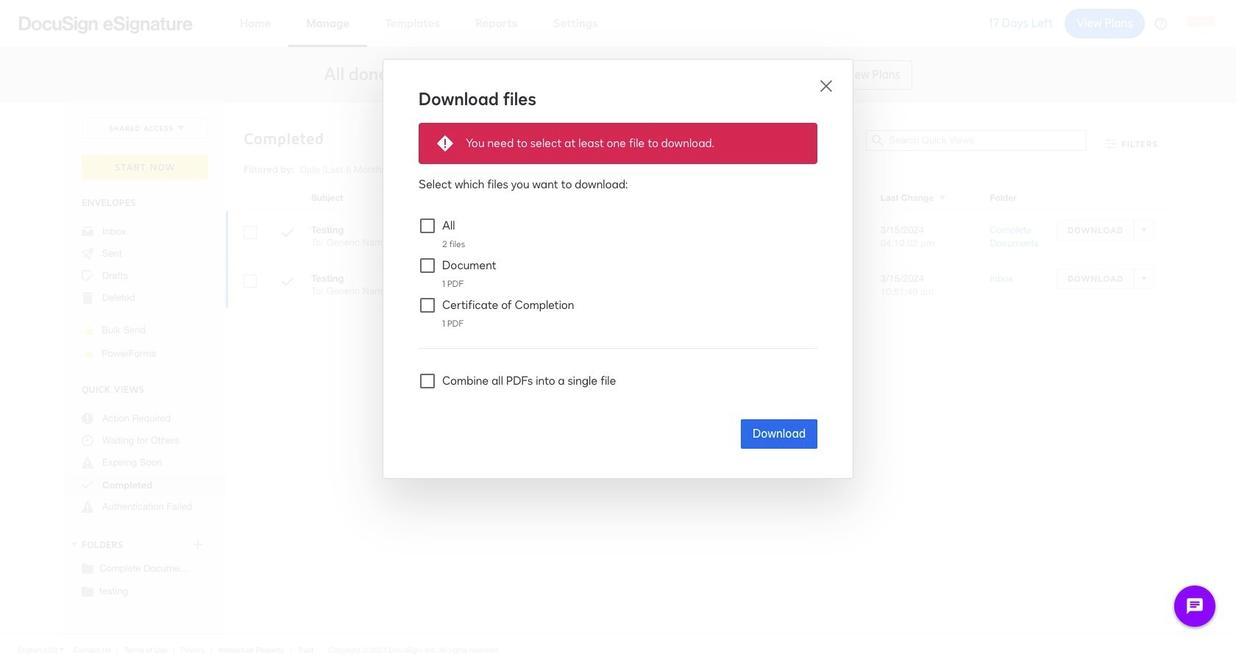 Task type: locate. For each thing, give the bounding box(es) containing it.
alert image down completed image
[[82, 501, 93, 513]]

1 vertical spatial alert image
[[82, 501, 93, 513]]

0 vertical spatial lock image
[[80, 322, 98, 339]]

action required image
[[82, 413, 93, 425]]

docusign esignature image
[[19, 16, 193, 33]]

0 vertical spatial completed image
[[282, 227, 294, 241]]

2 alert image from the top
[[82, 501, 93, 513]]

0 vertical spatial folder image
[[82, 562, 93, 574]]

1 vertical spatial completed image
[[282, 276, 294, 290]]

completed image
[[282, 227, 294, 241], [282, 276, 294, 290]]

inbox image
[[82, 226, 93, 238]]

2 lock image from the top
[[80, 345, 98, 363]]

1 vertical spatial folder image
[[82, 585, 93, 597]]

folder image
[[82, 562, 93, 574], [82, 585, 93, 597]]

alert image up completed image
[[82, 457, 93, 469]]

lock image
[[80, 322, 98, 339], [80, 345, 98, 363]]

alert image
[[82, 457, 93, 469], [82, 501, 93, 513]]

1 vertical spatial lock image
[[80, 345, 98, 363]]

0 vertical spatial alert image
[[82, 457, 93, 469]]



Task type: describe. For each thing, give the bounding box(es) containing it.
1 lock image from the top
[[80, 322, 98, 339]]

1 folder image from the top
[[82, 562, 93, 574]]

1 alert image from the top
[[82, 457, 93, 469]]

completed image
[[82, 479, 93, 491]]

1 completed image from the top
[[282, 227, 294, 241]]

view folders image
[[68, 539, 80, 550]]

Search Quick Views text field
[[889, 131, 1087, 150]]

trash image
[[82, 292, 93, 304]]

draft image
[[82, 270, 93, 282]]

2 folder image from the top
[[82, 585, 93, 597]]

more info region
[[0, 634, 1236, 665]]

clock image
[[82, 435, 93, 447]]

2 completed image from the top
[[282, 276, 294, 290]]

sent image
[[82, 248, 93, 260]]



Task type: vqa. For each thing, say whether or not it's contained in the screenshot.
trash icon
yes



